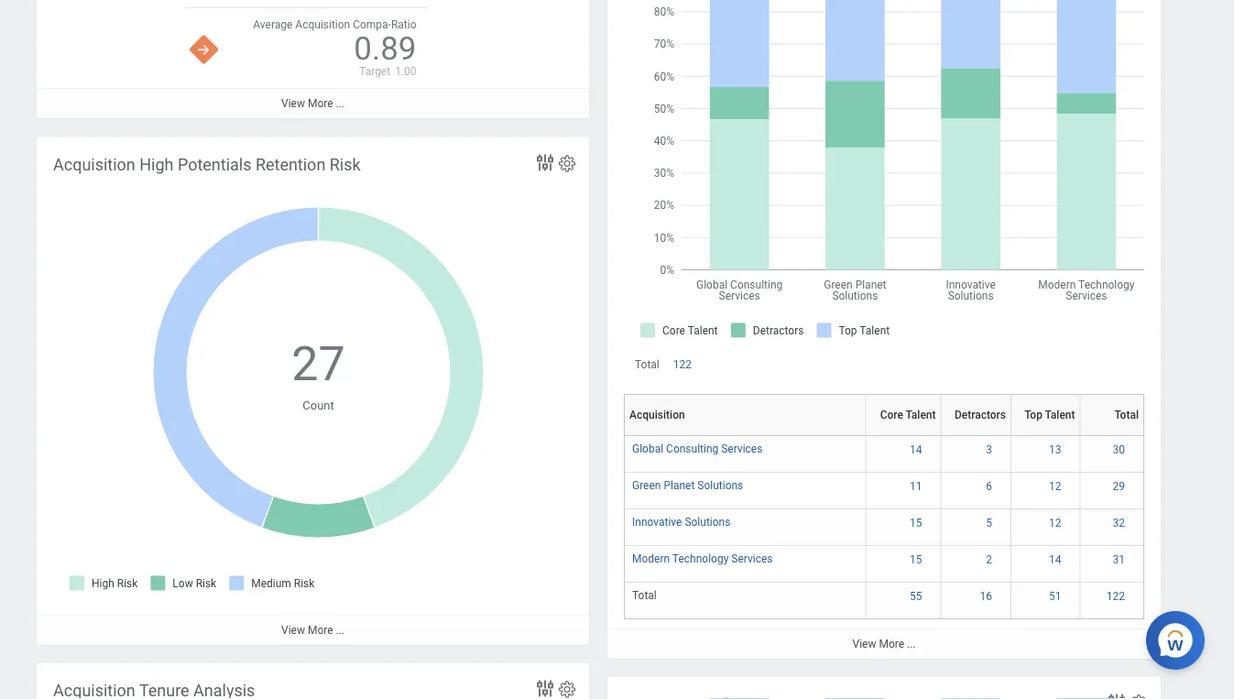 Task type: vqa. For each thing, say whether or not it's contained in the screenshot.


Task type: locate. For each thing, give the bounding box(es) containing it.
1 vertical spatial services
[[731, 552, 773, 565]]

122 button down 31
[[1107, 589, 1128, 604]]

1 horizontal spatial talent
[[1045, 408, 1075, 421]]

services
[[721, 442, 763, 455], [731, 552, 773, 565]]

risk
[[330, 155, 361, 174]]

122 up global consulting services link at bottom
[[673, 358, 692, 371]]

0 vertical spatial 12
[[1049, 480, 1061, 493]]

0 vertical spatial 15 button
[[910, 516, 925, 530]]

0 vertical spatial 122 button
[[673, 357, 695, 372]]

configure and view chart data image left configure terminations by acquisition icon
[[1106, 691, 1128, 699]]

12
[[1049, 480, 1061, 493], [1049, 517, 1061, 529]]

0 horizontal spatial 122
[[673, 358, 692, 371]]

13 button
[[1049, 442, 1064, 457]]

12 left 32
[[1049, 517, 1061, 529]]

total element
[[632, 585, 657, 602]]

1 vertical spatial view more ...
[[281, 624, 344, 636]]

0 horizontal spatial configure and view chart data image
[[534, 678, 556, 699]]

2 12 button from the top
[[1049, 516, 1064, 530]]

global
[[632, 442, 663, 455]]

1 talent from the left
[[906, 408, 936, 421]]

14 button down core talent
[[910, 442, 925, 457]]

more inside acquisition high potentials retention risk element
[[308, 624, 333, 636]]

1 vertical spatial 14
[[1049, 553, 1061, 566]]

2
[[986, 553, 992, 566]]

0 vertical spatial view
[[281, 97, 305, 110]]

1 vertical spatial more
[[308, 624, 333, 636]]

0 vertical spatial ...
[[336, 97, 344, 110]]

1 vertical spatial 15
[[910, 553, 922, 566]]

solutions up modern technology services link at bottom right
[[685, 516, 731, 528]]

total for 122
[[635, 358, 660, 371]]

15 button for 5
[[910, 516, 925, 530]]

top
[[1025, 408, 1043, 421]]

1 12 button from the top
[[1049, 479, 1064, 494]]

high
[[139, 155, 174, 174]]

talent inside button
[[906, 408, 936, 421]]

12 button left 32
[[1049, 516, 1064, 530]]

0 horizontal spatial 14 button
[[910, 442, 925, 457]]

configure acquisition tenure analysis image
[[557, 679, 577, 699]]

view inside acquisition health metrics element
[[281, 97, 305, 110]]

0 vertical spatial more
[[308, 97, 333, 110]]

total button
[[1085, 408, 1139, 421]]

2 vertical spatial acquisition
[[629, 408, 685, 421]]

talent
[[906, 408, 936, 421], [1045, 408, 1075, 421]]

more
[[308, 97, 333, 110], [308, 624, 333, 636], [879, 638, 904, 650]]

14 button up 51
[[1049, 552, 1064, 567]]

target
[[359, 65, 390, 78]]

view for view more ... link corresponding to acquisition health metrics element
[[281, 97, 305, 110]]

consulting
[[666, 442, 719, 455]]

0 horizontal spatial acquisition
[[53, 155, 135, 174]]

1 vertical spatial 14 button
[[1049, 552, 1064, 567]]

1 horizontal spatial configure and view chart data image
[[1106, 691, 1128, 699]]

2 vertical spatial more
[[879, 638, 904, 650]]

talent inside button
[[1045, 408, 1075, 421]]

122
[[673, 358, 692, 371], [1107, 590, 1125, 603]]

0 vertical spatial 14
[[910, 443, 922, 456]]

acquisition left compa-
[[295, 18, 350, 31]]

1 horizontal spatial 122 button
[[1107, 589, 1128, 604]]

14
[[910, 443, 922, 456], [1049, 553, 1061, 566]]

29 button
[[1113, 479, 1128, 494]]

0 horizontal spatial talent
[[906, 408, 936, 421]]

14 down core talent
[[910, 443, 922, 456]]

configure and view chart data image left configure acquisition tenure analysis image
[[534, 678, 556, 699]]

1 vertical spatial view
[[281, 624, 305, 636]]

acquisition high potentials retention risk
[[53, 155, 361, 174]]

14 up 51
[[1049, 553, 1061, 566]]

total
[[635, 358, 660, 371], [1115, 408, 1139, 421], [632, 589, 657, 602]]

1 vertical spatial 15 button
[[910, 552, 925, 567]]

55
[[910, 590, 922, 603]]

15 button
[[910, 516, 925, 530], [910, 552, 925, 567]]

2 vertical spatial ...
[[907, 638, 916, 650]]

0 vertical spatial solutions
[[698, 479, 743, 492]]

12 button
[[1049, 479, 1064, 494], [1049, 516, 1064, 530]]

acquisition for acquisition high potentials retention risk
[[53, 155, 135, 174]]

configure and view chart data image for configure acquisition tenure analysis image
[[534, 678, 556, 699]]

2 15 from the top
[[910, 553, 922, 566]]

12 button down 13 button
[[1049, 479, 1064, 494]]

0 vertical spatial services
[[721, 442, 763, 455]]

solutions inside innovative solutions link
[[685, 516, 731, 528]]

15 button down 11 button
[[910, 516, 925, 530]]

acquisition up global
[[629, 408, 685, 421]]

14 button
[[910, 442, 925, 457], [1049, 552, 1064, 567]]

12 button for 29
[[1049, 479, 1064, 494]]

acquisition left high
[[53, 155, 135, 174]]

talent for top talent
[[1045, 408, 1075, 421]]

15 button up 55
[[910, 552, 925, 567]]

... inside acquisition health metrics element
[[336, 97, 344, 110]]

solutions
[[698, 479, 743, 492], [685, 516, 731, 528]]

total down modern
[[632, 589, 657, 602]]

more inside acquisition talent health element
[[879, 638, 904, 650]]

configure acquisition high potentials retention risk image
[[557, 153, 577, 174]]

5 button
[[986, 516, 995, 530]]

acquisition health metrics element
[[37, 0, 589, 118]]

more for acquisition talent health element's view more ... link
[[879, 638, 904, 650]]

neutral bad image
[[189, 35, 219, 64]]

0 vertical spatial 12 button
[[1049, 479, 1064, 494]]

view more ... inside acquisition talent health element
[[853, 638, 916, 650]]

view more ... link
[[37, 88, 589, 118], [37, 614, 589, 645], [607, 628, 1161, 659]]

15
[[910, 517, 922, 529], [910, 553, 922, 566]]

total up global
[[635, 358, 660, 371]]

1 horizontal spatial acquisition
[[295, 18, 350, 31]]

global consulting services
[[632, 442, 763, 455]]

view for acquisition talent health element's view more ... link
[[853, 638, 876, 650]]

configure terminations by acquisition image
[[1129, 693, 1149, 699]]

...
[[336, 97, 344, 110], [336, 624, 344, 636], [907, 638, 916, 650]]

12 for 29
[[1049, 480, 1061, 493]]

12 for 32
[[1049, 517, 1061, 529]]

122 button up global consulting services link at bottom
[[673, 357, 695, 372]]

services down acquisition button
[[721, 442, 763, 455]]

services right technology
[[731, 552, 773, 565]]

0 vertical spatial 14 button
[[910, 442, 925, 457]]

1 horizontal spatial 122
[[1107, 590, 1125, 603]]

view more ...
[[281, 97, 344, 110], [281, 624, 344, 636], [853, 638, 916, 650]]

2 15 button from the top
[[910, 552, 925, 567]]

solutions right the planet
[[698, 479, 743, 492]]

0 vertical spatial 15
[[910, 517, 922, 529]]

talent right top
[[1045, 408, 1075, 421]]

0 vertical spatial acquisition
[[295, 18, 350, 31]]

acquisition inside button
[[629, 408, 685, 421]]

detractors
[[955, 408, 1006, 421]]

ratio
[[391, 18, 416, 31]]

modern technology services link
[[632, 549, 773, 565]]

view more ... inside acquisition health metrics element
[[281, 97, 344, 110]]

2 vertical spatial view more ...
[[853, 638, 916, 650]]

15 button for 2
[[910, 552, 925, 567]]

1 vertical spatial 12
[[1049, 517, 1061, 529]]

2 horizontal spatial acquisition
[[629, 408, 685, 421]]

1 vertical spatial 12 button
[[1049, 516, 1064, 530]]

1 vertical spatial acquisition
[[53, 155, 135, 174]]

12 down 13 button
[[1049, 480, 1061, 493]]

122 down 31
[[1107, 590, 1125, 603]]

1 15 from the top
[[910, 517, 922, 529]]

configure and view chart data image
[[534, 152, 556, 174]]

1 12 from the top
[[1049, 480, 1061, 493]]

15 down 11 button
[[910, 517, 922, 529]]

view inside acquisition talent health element
[[853, 638, 876, 650]]

green
[[632, 479, 661, 492]]

innovative solutions
[[632, 516, 731, 528]]

total up the 30 button
[[1115, 408, 1139, 421]]

1 vertical spatial solutions
[[685, 516, 731, 528]]

15 up 55
[[910, 553, 922, 566]]

2 vertical spatial total
[[632, 589, 657, 602]]

1 15 button from the top
[[910, 516, 925, 530]]

solutions inside green planet solutions link
[[698, 479, 743, 492]]

31
[[1113, 553, 1125, 566]]

2 12 from the top
[[1049, 517, 1061, 529]]

more inside acquisition health metrics element
[[308, 97, 333, 110]]

view
[[281, 97, 305, 110], [281, 624, 305, 636], [853, 638, 876, 650]]

configure and view chart data image
[[534, 678, 556, 699], [1106, 691, 1128, 699]]

talent right core
[[906, 408, 936, 421]]

... inside acquisition talent health element
[[907, 638, 916, 650]]

51
[[1049, 590, 1061, 603]]

0.89
[[354, 29, 416, 67]]

2 vertical spatial view
[[853, 638, 876, 650]]

122 button
[[673, 357, 695, 372], [1107, 589, 1128, 604]]

0 vertical spatial view more ...
[[281, 97, 344, 110]]

technology
[[672, 552, 729, 565]]

1 vertical spatial ...
[[336, 624, 344, 636]]

6
[[986, 480, 992, 493]]

16
[[980, 590, 992, 603]]

... for view more ... link corresponding to acquisition health metrics element
[[336, 97, 344, 110]]

services for global consulting services
[[721, 442, 763, 455]]

2 talent from the left
[[1045, 408, 1075, 421]]

0 vertical spatial total
[[635, 358, 660, 371]]

acquisition
[[295, 18, 350, 31], [53, 155, 135, 174], [629, 408, 685, 421]]



Task type: describe. For each thing, give the bounding box(es) containing it.
acquisition high potentials retention risk element
[[37, 137, 589, 645]]

15 for 2
[[910, 553, 922, 566]]

compa-
[[353, 18, 391, 31]]

view more ... link for acquisition health metrics element
[[37, 88, 589, 118]]

31 button
[[1113, 552, 1128, 567]]

55 button
[[910, 589, 925, 604]]

acquisition button
[[629, 395, 873, 436]]

13
[[1049, 443, 1061, 456]]

1 vertical spatial 122
[[1107, 590, 1125, 603]]

27 count
[[292, 336, 345, 412]]

30
[[1113, 443, 1125, 456]]

6 button
[[986, 479, 995, 494]]

32 button
[[1113, 516, 1128, 530]]

innovative
[[632, 516, 682, 528]]

average
[[253, 18, 293, 31]]

services for modern technology services
[[731, 552, 773, 565]]

0 vertical spatial 122
[[673, 358, 692, 371]]

1.00
[[395, 65, 416, 78]]

green planet solutions link
[[632, 475, 743, 492]]

11
[[910, 480, 922, 493]]

0.89 target 1.00
[[354, 29, 416, 78]]

3 button
[[986, 442, 995, 457]]

potentials
[[178, 155, 251, 174]]

view inside acquisition high potentials retention risk element
[[281, 624, 305, 636]]

configure and view chart data image for configure terminations by acquisition icon
[[1106, 691, 1128, 699]]

detractors button
[[946, 394, 1018, 435]]

retention
[[256, 155, 326, 174]]

planet
[[664, 479, 695, 492]]

3
[[986, 443, 992, 456]]

0 horizontal spatial 122 button
[[673, 357, 695, 372]]

51 button
[[1049, 589, 1064, 604]]

1 horizontal spatial 14 button
[[1049, 552, 1064, 567]]

more for view more ... link corresponding to acquisition health metrics element
[[308, 97, 333, 110]]

... for acquisition talent health element's view more ... link
[[907, 638, 916, 650]]

view more ... for view more ... link corresponding to acquisition health metrics element
[[281, 97, 344, 110]]

green planet solutions
[[632, 479, 743, 492]]

top talent
[[1025, 408, 1075, 421]]

core
[[880, 408, 903, 421]]

1 vertical spatial total
[[1115, 408, 1139, 421]]

0 horizontal spatial 14
[[910, 443, 922, 456]]

12 button for 32
[[1049, 516, 1064, 530]]

modern
[[632, 552, 670, 565]]

top talent button
[[1016, 394, 1087, 435]]

acquisition talent health element
[[607, 0, 1161, 659]]

27 button
[[292, 332, 348, 396]]

1 horizontal spatial 14
[[1049, 553, 1061, 566]]

29
[[1113, 480, 1125, 493]]

global consulting services link
[[632, 439, 763, 455]]

acquisition for acquisition
[[629, 408, 685, 421]]

innovative solutions link
[[632, 512, 731, 528]]

view more ... link for acquisition talent health element
[[607, 628, 1161, 659]]

1 vertical spatial 122 button
[[1107, 589, 1128, 604]]

11 button
[[910, 479, 925, 494]]

27
[[292, 336, 345, 392]]

talent for core talent
[[906, 408, 936, 421]]

count
[[303, 398, 334, 412]]

core talent button
[[871, 394, 948, 435]]

... inside acquisition high potentials retention risk element
[[336, 624, 344, 636]]

30 button
[[1113, 442, 1128, 457]]

total for 55
[[632, 589, 657, 602]]

15 for 5
[[910, 517, 922, 529]]

core talent
[[880, 408, 936, 421]]

32
[[1113, 517, 1125, 529]]

average acquisition compa-ratio
[[253, 18, 416, 31]]

modern technology services
[[632, 552, 773, 565]]

view more ... for acquisition talent health element's view more ... link
[[853, 638, 916, 650]]

2 button
[[986, 552, 995, 567]]

view more ... inside acquisition high potentials retention risk element
[[281, 624, 344, 636]]

5
[[986, 517, 992, 529]]

16 button
[[980, 589, 995, 604]]



